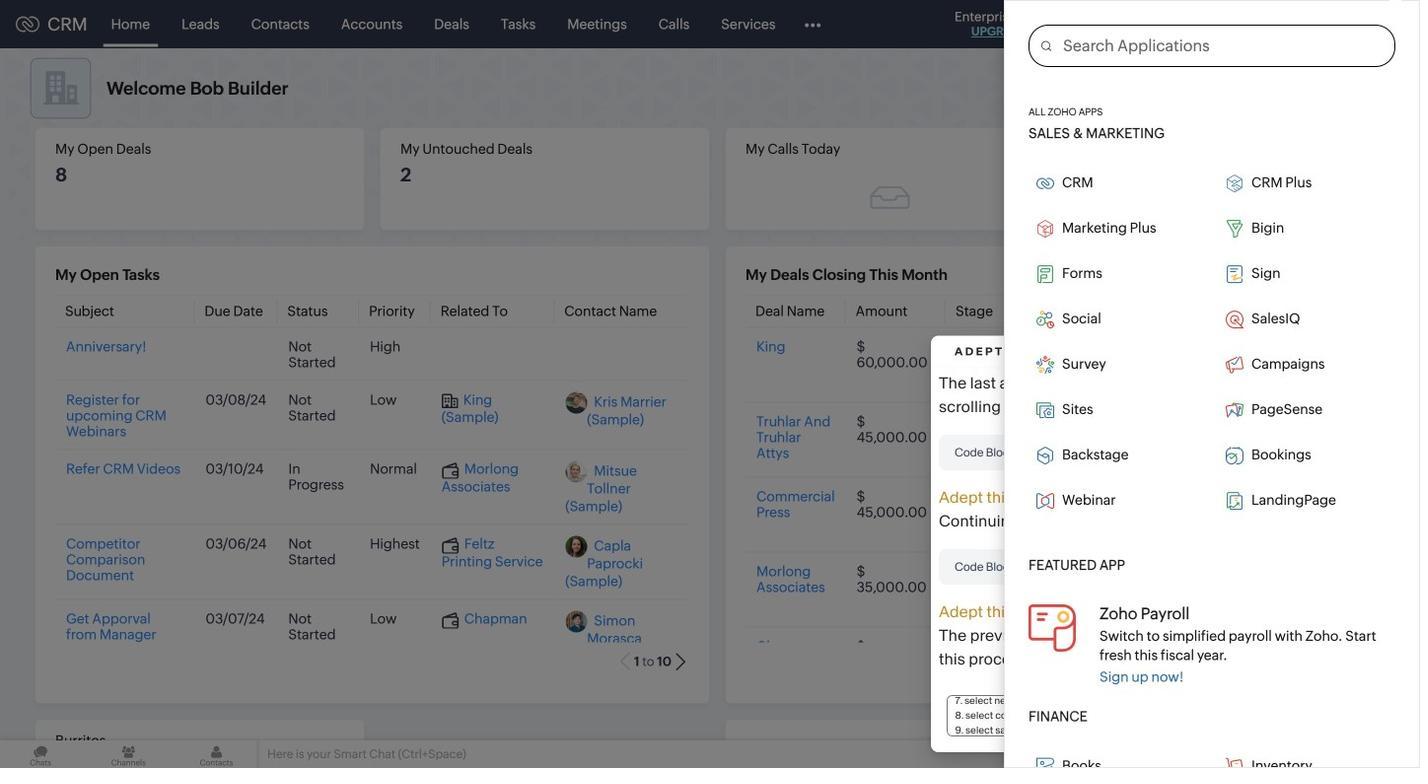 Task type: locate. For each thing, give the bounding box(es) containing it.
search image
[[1133, 16, 1150, 33]]

create menu image
[[1085, 12, 1109, 36]]

contacts image
[[176, 741, 257, 768]]

signals image
[[1174, 16, 1187, 33]]

search element
[[1121, 0, 1162, 48]]

calendar image
[[1211, 16, 1228, 32]]



Task type: describe. For each thing, give the bounding box(es) containing it.
zoho payroll image
[[1029, 604, 1076, 652]]

profile image
[[1331, 8, 1363, 40]]

signals element
[[1162, 0, 1199, 48]]

chats image
[[0, 741, 81, 768]]

create menu element
[[1073, 0, 1121, 48]]

logo image
[[16, 16, 39, 32]]

profile element
[[1320, 0, 1375, 48]]

channels image
[[88, 741, 169, 768]]

Search Applications text field
[[1051, 26, 1395, 66]]



Task type: vqa. For each thing, say whether or not it's contained in the screenshot.
Profile icon
yes



